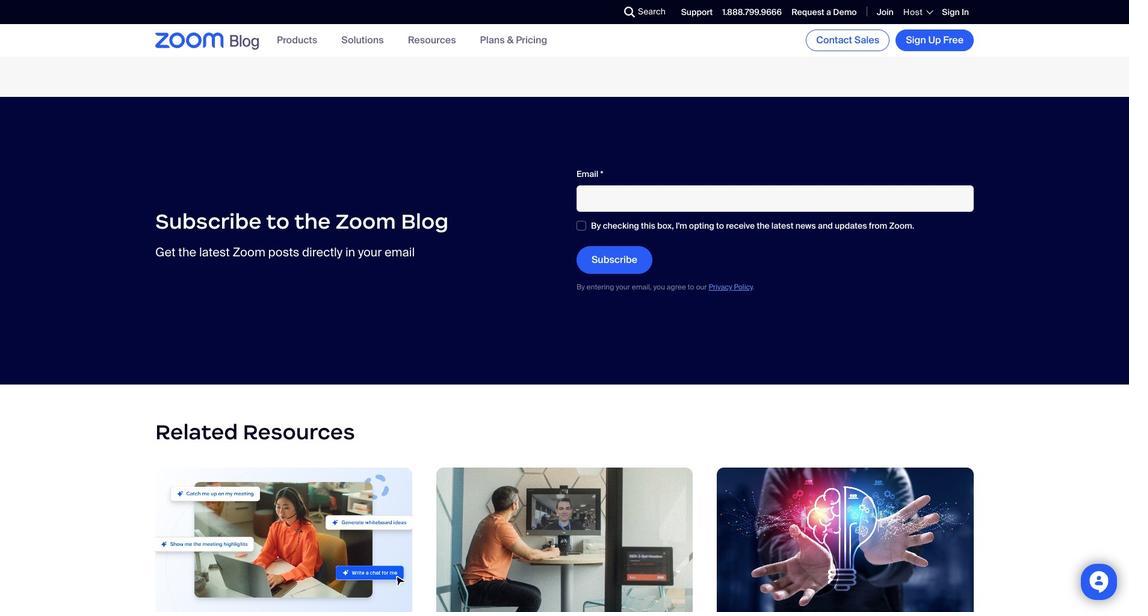 Task type: locate. For each thing, give the bounding box(es) containing it.
more
[[465, 26, 485, 37], [752, 26, 772, 37]]

2 horizontal spatial to
[[716, 220, 724, 231]]

logo blog.svg image
[[230, 32, 259, 51]]

to right opting
[[716, 220, 724, 231]]

a
[[827, 7, 831, 17]]

1 horizontal spatial sign
[[942, 7, 960, 17]]

1 horizontal spatial subscribe
[[592, 253, 638, 266]]

zoom logo image
[[155, 33, 224, 48]]

None search field
[[580, 2, 627, 22]]

0 horizontal spatial read
[[442, 26, 463, 37]]

1 horizontal spatial more
[[752, 26, 772, 37]]

more left &
[[465, 26, 485, 37]]

privacy policy link
[[709, 282, 753, 292]]

support
[[681, 7, 713, 17]]

host
[[904, 7, 923, 17]]

related
[[155, 419, 238, 445]]

by checking this box, i'm opting to receive the latest news and updates from zoom.
[[591, 220, 915, 231]]

0 vertical spatial your
[[358, 245, 382, 260]]

1 horizontal spatial read
[[729, 26, 750, 37]]

1 horizontal spatial read more link
[[717, 0, 986, 49]]

*
[[601, 169, 604, 179]]

sign for sign up free
[[906, 34, 926, 46]]

read more link
[[430, 0, 699, 49], [717, 0, 986, 49]]

resources
[[408, 34, 456, 47], [243, 419, 355, 445]]

1 vertical spatial your
[[616, 282, 630, 292]]

read more down 1.888.799.9666 link
[[729, 26, 772, 37]]

subscribe up get
[[155, 208, 262, 235]]

by right by checking this box, i'm opting to receive the latest news and updates from zoom. checkbox
[[591, 220, 601, 231]]

your right the in
[[358, 245, 382, 260]]

0 horizontal spatial resources
[[243, 419, 355, 445]]

1 horizontal spatial resources
[[408, 34, 456, 47]]

search image
[[624, 7, 635, 17]]

1 vertical spatial zoom
[[233, 245, 265, 260]]

to
[[266, 208, 290, 235], [716, 220, 724, 231], [688, 282, 695, 292]]

sign in
[[942, 7, 969, 17]]

1 horizontal spatial latest
[[772, 220, 794, 231]]

how to build your best hybrid work environment image
[[436, 468, 693, 612]]

read left plans
[[442, 26, 463, 37]]

latest
[[772, 220, 794, 231], [199, 245, 230, 260]]

1 horizontal spatial by
[[591, 220, 601, 231]]

0 horizontal spatial read more link
[[430, 0, 699, 49]]

.
[[753, 282, 755, 292]]

subscribe up entering
[[592, 253, 638, 266]]

related resources
[[155, 419, 355, 445]]

solutions
[[341, 34, 384, 47]]

2 read more from the left
[[729, 26, 772, 37]]

0 horizontal spatial subscribe
[[155, 208, 262, 235]]

subscribe for subscribe
[[592, 253, 638, 266]]

sign up free
[[906, 34, 964, 46]]

checking
[[603, 220, 639, 231]]

0 vertical spatial subscribe
[[155, 208, 262, 235]]

opting
[[689, 220, 714, 231]]

0 vertical spatial sign
[[942, 7, 960, 17]]

your left email,
[[616, 282, 630, 292]]

the right get
[[178, 245, 196, 260]]

2 read from the left
[[729, 26, 750, 37]]

the right receive on the right
[[757, 220, 770, 231]]

subscribe inside 'button'
[[592, 253, 638, 266]]

subscribe for subscribe to the zoom blog
[[155, 208, 262, 235]]

0 horizontal spatial latest
[[199, 245, 230, 260]]

agree
[[667, 282, 686, 292]]

your
[[358, 245, 382, 260], [616, 282, 630, 292]]

0 vertical spatial by
[[591, 220, 601, 231]]

read more left &
[[442, 26, 485, 37]]

0 horizontal spatial your
[[358, 245, 382, 260]]

to up posts
[[266, 208, 290, 235]]

subscribe
[[155, 208, 262, 235], [592, 253, 638, 266]]

get the latest zoom posts directly in your email
[[155, 245, 415, 260]]

the up 'directly'
[[294, 208, 331, 235]]

1 horizontal spatial zoom
[[336, 208, 396, 235]]

0 horizontal spatial by
[[577, 282, 585, 292]]

1 vertical spatial resources
[[243, 419, 355, 445]]

products button
[[277, 34, 317, 47]]

the
[[294, 208, 331, 235], [757, 220, 770, 231], [178, 245, 196, 260]]

0 horizontal spatial the
[[178, 245, 196, 260]]

2 more from the left
[[752, 26, 772, 37]]

request a demo
[[792, 7, 857, 17]]

sign left up
[[906, 34, 926, 46]]

email
[[385, 245, 415, 260]]

latest right get
[[199, 245, 230, 260]]

1 more from the left
[[465, 26, 485, 37]]

from
[[869, 220, 888, 231]]

to left our
[[688, 282, 695, 292]]

how to transform your cx image
[[717, 468, 974, 612]]

email
[[577, 169, 599, 179]]

1 vertical spatial subscribe
[[592, 253, 638, 266]]

None text field
[[577, 185, 974, 212]]

1 read more from the left
[[442, 26, 485, 37]]

0 vertical spatial zoom
[[336, 208, 396, 235]]

sign
[[942, 7, 960, 17], [906, 34, 926, 46]]

sales
[[855, 34, 880, 46]]

contact sales link
[[806, 29, 890, 51]]

1 vertical spatial sign
[[906, 34, 926, 46]]

zoom.
[[889, 220, 915, 231]]

0 vertical spatial resources
[[408, 34, 456, 47]]

join
[[877, 7, 894, 17]]

0 horizontal spatial zoom
[[233, 245, 265, 260]]

1 read from the left
[[442, 26, 463, 37]]

2 horizontal spatial the
[[757, 220, 770, 231]]

in
[[962, 7, 969, 17]]

by
[[591, 220, 601, 231], [577, 282, 585, 292]]

read
[[442, 26, 463, 37], [729, 26, 750, 37]]

zoom
[[336, 208, 396, 235], [233, 245, 265, 260]]

box,
[[657, 220, 674, 231]]

&
[[507, 34, 514, 47]]

0 horizontal spatial read more
[[442, 26, 485, 37]]

read more for 2nd read more link from the left
[[729, 26, 772, 37]]

2 read more link from the left
[[717, 0, 986, 49]]

support link
[[681, 7, 713, 17]]

latest left news
[[772, 220, 794, 231]]

1 horizontal spatial to
[[688, 282, 695, 292]]

1 vertical spatial by
[[577, 282, 585, 292]]

directly
[[302, 245, 343, 260]]

by for by checking this box, i'm opting to receive the latest news and updates from zoom.
[[591, 220, 601, 231]]

email *
[[577, 169, 604, 179]]

to for by checking this box, i'm opting to receive the latest news and updates from zoom.
[[716, 220, 724, 231]]

0 horizontal spatial sign
[[906, 34, 926, 46]]

read down 1.888.799.9666 link
[[729, 26, 750, 37]]

zoom left posts
[[233, 245, 265, 260]]

read more
[[442, 26, 485, 37], [729, 26, 772, 37]]

to for by entering your email, you agree to our privacy policy .
[[688, 282, 695, 292]]

free
[[944, 34, 964, 46]]

more down 1.888.799.9666 link
[[752, 26, 772, 37]]

by left entering
[[577, 282, 585, 292]]

news
[[796, 220, 816, 231]]

sign left 'in'
[[942, 7, 960, 17]]

by entering your email, you agree to our privacy policy .
[[577, 282, 755, 292]]

join link
[[877, 7, 894, 17]]

1 horizontal spatial read more
[[729, 26, 772, 37]]

0 horizontal spatial more
[[465, 26, 485, 37]]

zoom up the in
[[336, 208, 396, 235]]

privacy
[[709, 282, 732, 292]]



Task type: vqa. For each thing, say whether or not it's contained in the screenshot.
to for By entering your email, you agree to our Privacy Policy .
yes



Task type: describe. For each thing, give the bounding box(es) containing it.
subscribe to the zoom blog
[[155, 208, 449, 235]]

0 vertical spatial latest
[[772, 220, 794, 231]]

blog
[[401, 208, 449, 235]]

sign for sign in
[[942, 7, 960, 17]]

0 horizontal spatial to
[[266, 208, 290, 235]]

read more for 1st read more link
[[442, 26, 485, 37]]

plans & pricing
[[480, 34, 547, 47]]

solutions button
[[341, 34, 384, 47]]

resources button
[[408, 34, 456, 47]]

contact
[[816, 34, 852, 46]]

more for 1st read more link
[[465, 26, 485, 37]]

1 vertical spatial latest
[[199, 245, 230, 260]]

1 horizontal spatial your
[[616, 282, 630, 292]]

pricing
[[516, 34, 547, 47]]

1.888.799.9666 link
[[723, 7, 782, 17]]

demo
[[833, 7, 857, 17]]

up
[[929, 34, 941, 46]]

our
[[696, 282, 707, 292]]

products
[[277, 34, 317, 47]]

plans
[[480, 34, 505, 47]]

1 read more link from the left
[[430, 0, 699, 49]]

this
[[641, 220, 656, 231]]

get
[[155, 245, 176, 260]]

sign up free link
[[896, 29, 974, 51]]

1.888.799.9666
[[723, 7, 782, 17]]

more for 2nd read more link from the left
[[752, 26, 772, 37]]

sign in link
[[942, 7, 969, 17]]

search
[[638, 6, 666, 17]]

request
[[792, 7, 825, 17]]

policy
[[734, 282, 753, 292]]

in
[[345, 245, 355, 260]]

i'm
[[676, 220, 687, 231]]

subscribe button
[[577, 246, 653, 274]]

updates
[[835, 220, 867, 231]]

request a demo link
[[792, 7, 857, 17]]

and
[[818, 220, 833, 231]]

zoom ai companion blog image
[[155, 468, 412, 612]]

email,
[[632, 282, 652, 292]]

plans & pricing link
[[480, 34, 547, 47]]

receive
[[726, 220, 755, 231]]

1 horizontal spatial the
[[294, 208, 331, 235]]

zoom for latest
[[233, 245, 265, 260]]

host button
[[904, 7, 933, 17]]

by for by entering your email, you agree to our privacy policy .
[[577, 282, 585, 292]]

zoom for the
[[336, 208, 396, 235]]

contact sales
[[816, 34, 880, 46]]

entering
[[587, 282, 614, 292]]

posts
[[268, 245, 299, 260]]

you
[[654, 282, 665, 292]]

search image
[[624, 7, 635, 17]]

By checking this box, I'm opting to receive the latest news and updates from Zoom. checkbox
[[577, 221, 586, 230]]



